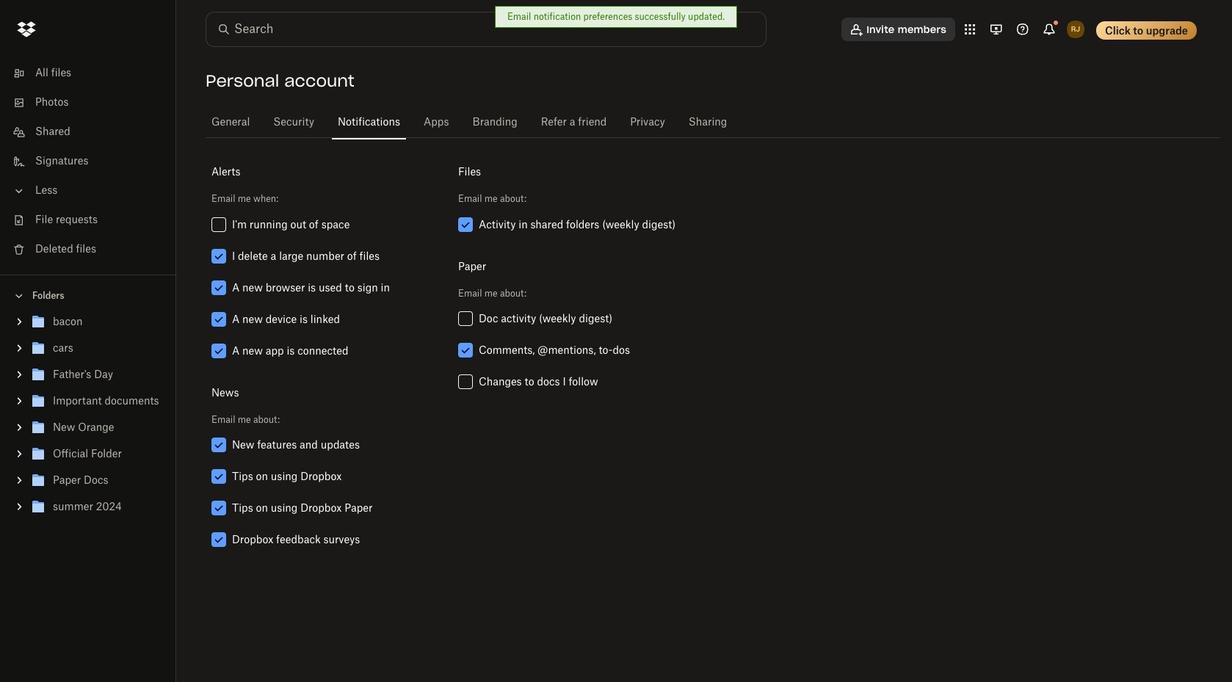 Task type: vqa. For each thing, say whether or not it's contained in the screenshot.
the file, untitled (1).paper row at the right bottom of the page
no



Task type: describe. For each thing, give the bounding box(es) containing it.
dropbox image
[[12, 15, 41, 44]]

Search text field
[[234, 21, 736, 38]]



Task type: locate. For each thing, give the bounding box(es) containing it.
list
[[0, 50, 176, 275]]

less image
[[12, 184, 26, 198]]

tab list
[[206, 103, 1221, 140]]

group
[[206, 217, 441, 375], [0, 306, 176, 532], [453, 312, 688, 406], [206, 438, 441, 564]]



